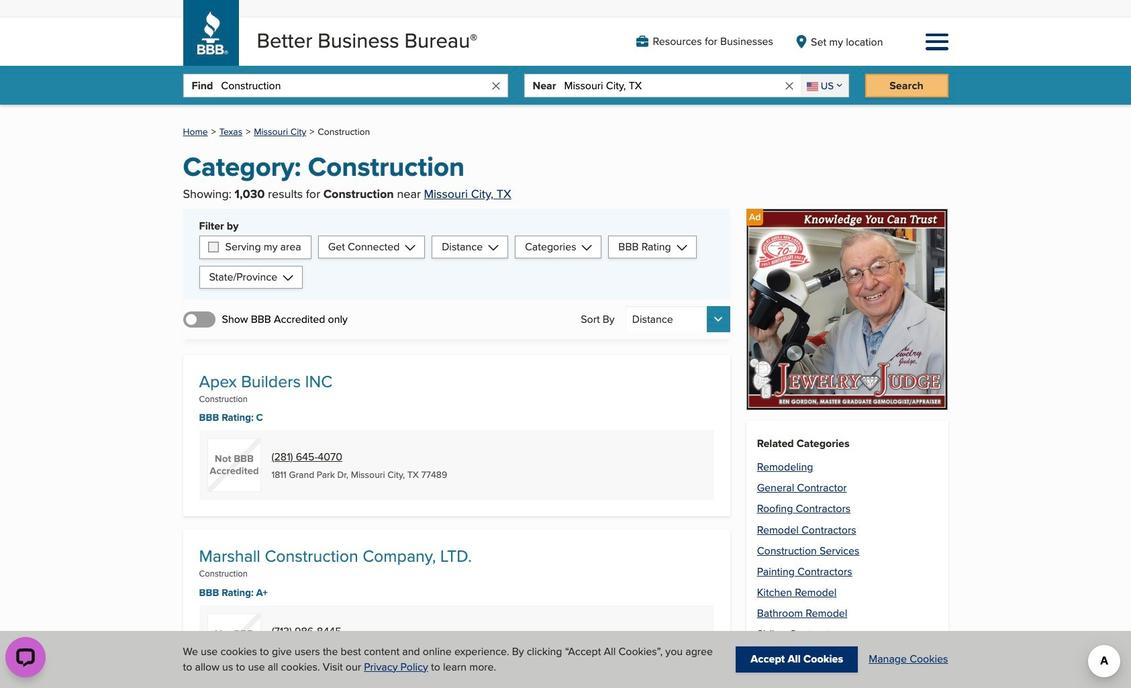 Task type: vqa. For each thing, say whether or not it's contained in the screenshot.
helped
no



Task type: describe. For each thing, give the bounding box(es) containing it.
businesses, charities, category search field
[[221, 75, 490, 97]]

city, state or zip field
[[565, 75, 784, 97]]

clear search image
[[784, 80, 796, 92]]

1 not bbb accredited image from the top
[[207, 439, 261, 493]]



Task type: locate. For each thing, give the bounding box(es) containing it.
None button
[[626, 306, 731, 333]]

jewelry judge ben gordon image
[[747, 209, 949, 410]]

1 vertical spatial not bbb accredited image
[[207, 614, 261, 667]]

None field
[[801, 75, 849, 97]]

clear search image
[[490, 80, 502, 92]]

2 not bbb accredited image from the top
[[207, 614, 261, 667]]

0 vertical spatial not bbb accredited image
[[207, 439, 261, 493]]

not bbb accredited image
[[207, 439, 261, 493], [207, 614, 261, 667]]



